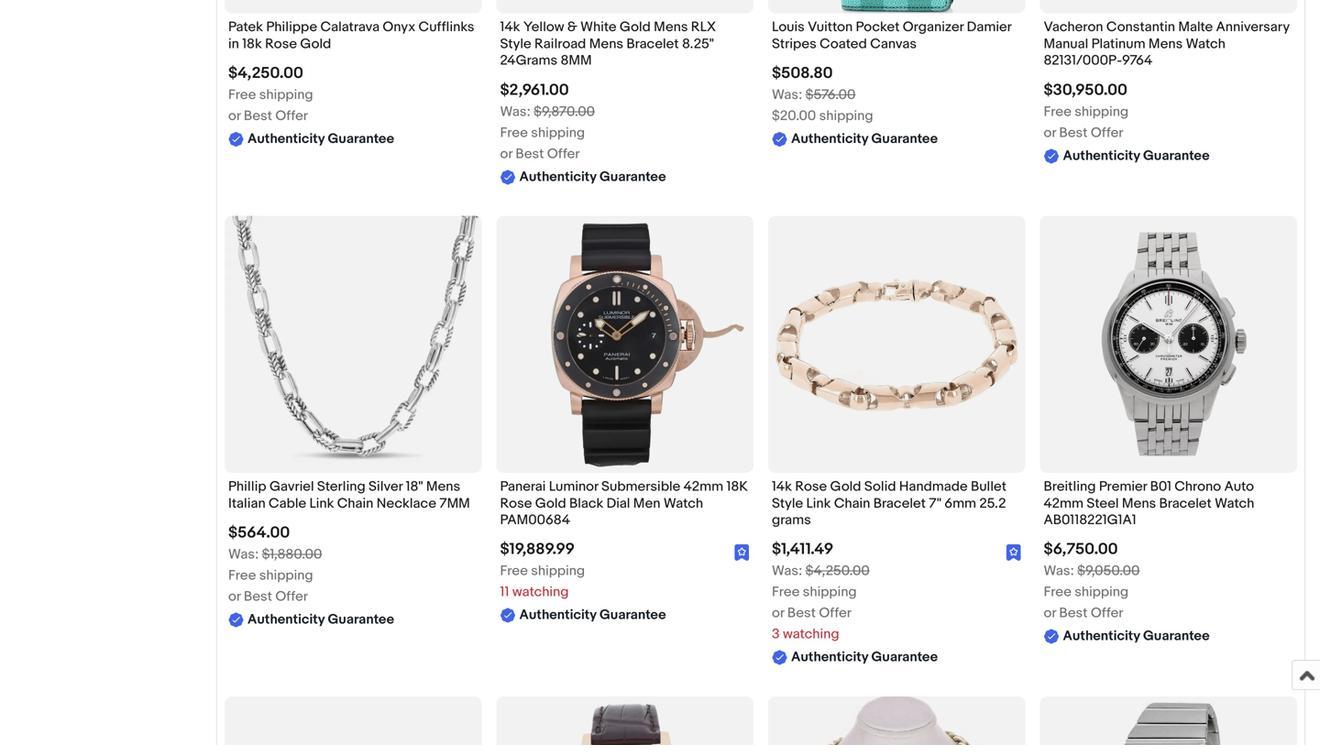 Task type: locate. For each thing, give the bounding box(es) containing it.
$564.00
[[228, 524, 290, 543]]

cable
[[269, 495, 306, 512]]

[object undefined] image
[[735, 544, 750, 561], [1007, 544, 1022, 561]]

chain down sterling
[[337, 495, 373, 512]]

or down $6,750.00
[[1044, 605, 1056, 622]]

bracelet down solid
[[874, 495, 926, 512]]

shipping inside $6,750.00 was: $9,050.00 free shipping or best offer
[[1075, 584, 1129, 601]]

chain
[[337, 495, 373, 512], [834, 495, 871, 512]]

14k left yellow
[[500, 19, 520, 35]]

shipping
[[259, 87, 313, 103], [1075, 103, 1129, 120], [819, 108, 873, 124], [531, 124, 585, 141], [531, 563, 585, 580], [259, 568, 313, 584], [803, 584, 857, 601], [1075, 584, 1129, 601]]

mens inside the breitling premier b01 chrono auto 42mm steel mens bracelet watch ab0118221g1a1
[[1122, 495, 1156, 512]]

$9,870.00
[[534, 103, 595, 120]]

authenticity guarantee
[[248, 131, 394, 147], [791, 131, 938, 147], [1063, 147, 1210, 164], [519, 169, 666, 185], [519, 607, 666, 624], [248, 612, 394, 628], [1063, 628, 1210, 645], [791, 649, 938, 666]]

black
[[569, 495, 604, 512]]

or inside "$4,250.00 free shipping or best offer"
[[228, 108, 241, 124]]

gold down 14k yellow & white gold mens rlx style railroad mens bracelet 8.25" 24grams 8mm image
[[620, 19, 651, 35]]

14k inside 14k rose gold solid handmade bullet style link chain bracelet 7" 6mm 25.2 grams
[[772, 479, 792, 495]]

style
[[500, 36, 531, 52], [772, 495, 803, 512]]

watching inside was: $4,250.00 free shipping or best offer 3 watching
[[783, 626, 840, 643]]

louis vuitton pocket organizer damier stripes coated canvas image
[[768, 0, 1026, 13]]

14k up grams
[[772, 479, 792, 495]]

$20.00
[[772, 108, 816, 124]]

free inside $6,750.00 was: $9,050.00 free shipping or best offer
[[1044, 584, 1072, 601]]

rose up grams
[[795, 479, 827, 495]]

watch right men
[[664, 495, 703, 512]]

free down $30,950.00
[[1044, 103, 1072, 120]]

mens inside phillip gavriel sterling silver 18" mens italian cable link chain necklace 7mm
[[426, 479, 460, 495]]

patek philippe calatrava onyx cufflinks in 18k rose gold link
[[228, 19, 478, 57]]

free inside free shipping 11 watching
[[500, 563, 528, 580]]

18k
[[242, 36, 262, 52]]

patek philippe calatrava onyx cufflinks in 18k rose gold
[[228, 19, 475, 52]]

1 horizontal spatial 14k
[[772, 479, 792, 495]]

8mm
[[561, 52, 592, 69]]

gold up pam00684 on the bottom left of page
[[535, 495, 566, 512]]

free
[[228, 87, 256, 103], [1044, 103, 1072, 120], [500, 124, 528, 141], [500, 563, 528, 580], [228, 568, 256, 584], [772, 584, 800, 601], [1044, 584, 1072, 601]]

14k inside 14k yellow & white gold mens rlx style railroad mens bracelet 8.25" 24grams 8mm
[[500, 19, 520, 35]]

style inside 14k yellow & white gold mens rlx style railroad mens bracelet 8.25" 24grams 8mm
[[500, 36, 531, 52]]

authenticity guarantee down "$4,250.00 free shipping or best offer" at the top
[[248, 131, 394, 147]]

authenticity guarantee down free shipping 11 watching
[[519, 607, 666, 624]]

0 horizontal spatial watching
[[512, 584, 569, 601]]

25.2
[[980, 495, 1006, 512]]

offer down $9,050.00
[[1091, 605, 1124, 622]]

$564.00 was: $1,880.00 free shipping or best offer
[[228, 524, 322, 605]]

watch inside the breitling premier b01 chrono auto 42mm steel mens bracelet watch ab0118221g1a1
[[1215, 495, 1255, 512]]

vacheron constantin malte anniversary manual platinum mens watch 82131/000p-9764 link
[[1044, 19, 1294, 74]]

0 vertical spatial 14k
[[500, 19, 520, 35]]

11
[[500, 584, 509, 601]]

dial
[[607, 495, 630, 512]]

1 horizontal spatial link
[[806, 495, 831, 512]]

3
[[772, 626, 780, 643]]

was: inside $6,750.00 was: $9,050.00 free shipping or best offer
[[1044, 563, 1074, 580]]

0 horizontal spatial [object undefined] image
[[735, 544, 750, 561]]

watch inside the panerai luminor submersible 42mm 18k rose gold black dial men watch pam00684
[[664, 495, 703, 512]]

was: for $508.80
[[772, 87, 803, 103]]

1 vertical spatial style
[[772, 495, 803, 512]]

14k
[[500, 19, 520, 35], [772, 479, 792, 495]]

anniversary
[[1216, 19, 1290, 35]]

0 horizontal spatial 42mm
[[684, 479, 724, 495]]

1 horizontal spatial bracelet
[[874, 495, 926, 512]]

watch inside vacheron constantin malte anniversary manual platinum mens watch 82131/000p-9764
[[1186, 36, 1226, 52]]

platinum
[[1092, 36, 1146, 52]]

10k yellow gold solid heavy miami cuban link chain necklace 24" 12.7mm 230.4gram image
[[768, 697, 1026, 745]]

1 horizontal spatial watching
[[783, 626, 840, 643]]

42mm inside the breitling premier b01 chrono auto 42mm steel mens bracelet watch ab0118221g1a1
[[1044, 495, 1084, 512]]

rose inside the panerai luminor submersible 42mm 18k rose gold black dial men watch pam00684
[[500, 495, 532, 512]]

mens down white
[[589, 36, 624, 52]]

authenticity down "$4,250.00 free shipping or best offer" at the top
[[248, 131, 325, 147]]

$4,250.00 inside was: $4,250.00 free shipping or best offer 3 watching
[[806, 563, 870, 580]]

1 vertical spatial watching
[[783, 626, 840, 643]]

style up 24grams
[[500, 36, 531, 52]]

shipping down $9,050.00
[[1075, 584, 1129, 601]]

offer down $9,870.00
[[547, 146, 580, 162]]

authenticity guarantee down $576.00
[[791, 131, 938, 147]]

1 horizontal spatial $4,250.00
[[806, 563, 870, 580]]

82131/000p-
[[1044, 52, 1122, 69]]

0 horizontal spatial bracelet
[[627, 36, 679, 52]]

[object undefined] image
[[1007, 544, 1022, 561], [735, 544, 750, 561]]

0 horizontal spatial $4,250.00
[[228, 64, 303, 83]]

chain inside 14k rose gold solid handmade bullet style link chain bracelet 7" 6mm 25.2 grams
[[834, 495, 871, 512]]

42mm left 18k at the bottom right
[[684, 479, 724, 495]]

free up 3
[[772, 584, 800, 601]]

1 vertical spatial $4,250.00
[[806, 563, 870, 580]]

guarantee
[[328, 131, 394, 147], [872, 131, 938, 147], [1143, 147, 1210, 164], [600, 169, 666, 185], [600, 607, 666, 624], [328, 612, 394, 628], [1143, 628, 1210, 645], [872, 649, 938, 666]]

[object undefined] image left $1,411.49
[[735, 544, 750, 561]]

breitling premier b01 chrono auto 42mm steel mens bracelet watch ab0118221g1a1 image
[[1040, 216, 1297, 473]]

offer
[[275, 108, 308, 124], [1091, 124, 1124, 141], [547, 146, 580, 162], [275, 589, 308, 605], [819, 605, 852, 622], [1091, 605, 1124, 622]]

free shipping 11 watching
[[500, 563, 585, 601]]

was: down $1,411.49
[[772, 563, 803, 580]]

2 horizontal spatial bracelet
[[1159, 495, 1212, 512]]

chain down solid
[[834, 495, 871, 512]]

best down $9,870.00
[[516, 146, 544, 162]]

best down $1,880.00 at the bottom of the page
[[244, 589, 272, 605]]

shipping down $30,950.00
[[1075, 103, 1129, 120]]

authenticity guarantee down $30,950.00 free shipping or best offer
[[1063, 147, 1210, 164]]

14k yellow & white gold mens rlx style railroad mens bracelet 8.25" 24grams 8mm link
[[500, 19, 750, 74]]

18"
[[406, 479, 423, 495]]

&
[[567, 19, 577, 35]]

gold down philippe
[[300, 36, 331, 52]]

1 vertical spatial 14k
[[772, 479, 792, 495]]

gold inside 14k rose gold solid handmade bullet style link chain bracelet 7" 6mm 25.2 grams
[[830, 479, 861, 495]]

link down sterling
[[309, 495, 334, 512]]

or down $2,961.00
[[500, 146, 513, 162]]

7mm
[[440, 495, 470, 512]]

bracelet down chrono
[[1159, 495, 1212, 512]]

$4,250.00 free shipping or best offer
[[228, 64, 313, 124]]

1 [object undefined] image from the left
[[735, 544, 750, 561]]

free down $2,961.00
[[500, 124, 528, 141]]

organizer
[[903, 19, 964, 35]]

42mm down breitling
[[1044, 495, 1084, 512]]

authenticity guarantee down $9,050.00
[[1063, 628, 1210, 645]]

best down $9,050.00
[[1059, 605, 1088, 622]]

authenticity
[[248, 131, 325, 147], [791, 131, 869, 147], [1063, 147, 1140, 164], [519, 169, 597, 185], [519, 607, 597, 624], [248, 612, 325, 628], [1063, 628, 1140, 645], [791, 649, 869, 666]]

0 horizontal spatial rose
[[265, 36, 297, 52]]

1 horizontal spatial 42mm
[[1044, 495, 1084, 512]]

bracelet left 8.25"
[[627, 36, 679, 52]]

or down $564.00
[[228, 589, 241, 605]]

shipping down $19,889.99
[[531, 563, 585, 580]]

free up 11
[[500, 563, 528, 580]]

or inside $30,950.00 free shipping or best offer
[[1044, 124, 1056, 141]]

0 horizontal spatial link
[[309, 495, 334, 512]]

$4,250.00 down $1,411.49
[[806, 563, 870, 580]]

shipping down $1,880.00 at the bottom of the page
[[259, 568, 313, 584]]

was: down $2,961.00
[[500, 103, 531, 120]]

$4,250.00
[[228, 64, 303, 83], [806, 563, 870, 580]]

mens down constantin
[[1149, 36, 1183, 52]]

watch down auto
[[1215, 495, 1255, 512]]

luminor
[[549, 479, 598, 495]]

shipping down $1,411.49
[[803, 584, 857, 601]]

was: down $564.00
[[228, 546, 259, 563]]

was:
[[772, 87, 803, 103], [500, 103, 531, 120], [228, 546, 259, 563], [772, 563, 803, 580], [1044, 563, 1074, 580]]

mens inside vacheron constantin malte anniversary manual platinum mens watch 82131/000p-9764
[[1149, 36, 1183, 52]]

2 chain from the left
[[834, 495, 871, 512]]

offer down $30,950.00
[[1091, 124, 1124, 141]]

0 vertical spatial watching
[[512, 584, 569, 601]]

2 link from the left
[[806, 495, 831, 512]]

offer down $1,411.49
[[819, 605, 852, 622]]

best down $1,411.49
[[787, 605, 816, 622]]

shipping inside free shipping 11 watching
[[531, 563, 585, 580]]

or down $30,950.00
[[1044, 124, 1056, 141]]

rose
[[265, 36, 297, 52], [795, 479, 827, 495], [500, 495, 532, 512]]

louis vuitton pocket organizer damier stripes coated canvas link
[[772, 19, 1022, 57]]

0 vertical spatial $4,250.00
[[228, 64, 303, 83]]

0 horizontal spatial [object undefined] image
[[735, 544, 750, 561]]

link up grams
[[806, 495, 831, 512]]

watch
[[1186, 36, 1226, 52], [664, 495, 703, 512], [1215, 495, 1255, 512]]

was: up $20.00 at the right top of page
[[772, 87, 803, 103]]

1 link from the left
[[309, 495, 334, 512]]

authenticity guarantee down $1,880.00 at the bottom of the page
[[248, 612, 394, 628]]

was: inside $564.00 was: $1,880.00 free shipping or best offer
[[228, 546, 259, 563]]

phillip gavriel sterling silver 18" mens italian cable link chain necklace 7mm
[[228, 479, 470, 512]]

or
[[228, 108, 241, 124], [1044, 124, 1056, 141], [500, 146, 513, 162], [228, 589, 241, 605], [772, 605, 784, 622], [1044, 605, 1056, 622]]

watch down malte
[[1186, 36, 1226, 52]]

best down $30,950.00
[[1059, 124, 1088, 141]]

watching right 3
[[783, 626, 840, 643]]

[object undefined] image left $1,411.49
[[735, 544, 750, 561]]

or inside $2,961.00 was: $9,870.00 free shipping or best offer
[[500, 146, 513, 162]]

14k for $2,961.00
[[500, 19, 520, 35]]

$4,250.00 down 18k
[[228, 64, 303, 83]]

1 horizontal spatial chain
[[834, 495, 871, 512]]

was: inside $2,961.00 was: $9,870.00 free shipping or best offer
[[500, 103, 531, 120]]

phillip
[[228, 479, 266, 495]]

0 vertical spatial style
[[500, 36, 531, 52]]

free down $564.00
[[228, 568, 256, 584]]

free down $6,750.00
[[1044, 584, 1072, 601]]

handmade
[[899, 479, 968, 495]]

bracelet
[[627, 36, 679, 52], [874, 495, 926, 512], [1159, 495, 1212, 512]]

42mm
[[684, 479, 724, 495], [1044, 495, 1084, 512]]

mens up 7mm
[[426, 479, 460, 495]]

0 horizontal spatial style
[[500, 36, 531, 52]]

2 [object undefined] image from the left
[[1007, 544, 1022, 561]]

best
[[244, 108, 272, 124], [1059, 124, 1088, 141], [516, 146, 544, 162], [244, 589, 272, 605], [787, 605, 816, 622], [1059, 605, 1088, 622]]

best down 18k
[[244, 108, 272, 124]]

$30,950.00 free shipping or best offer
[[1044, 80, 1129, 141]]

was: inside was: $4,250.00 free shipping or best offer 3 watching
[[772, 563, 803, 580]]

[object undefined] image left $6,750.00
[[1007, 544, 1022, 561]]

shipping down $576.00
[[819, 108, 873, 124]]

mens down premier
[[1122, 495, 1156, 512]]

in
[[228, 36, 239, 52]]

louis vuitton pocket organizer damier stripes coated canvas
[[772, 19, 1012, 52]]

or down in
[[228, 108, 241, 124]]

was: inside the $508.80 was: $576.00 $20.00 shipping
[[772, 87, 803, 103]]

free down in
[[228, 87, 256, 103]]

watching right 11
[[512, 584, 569, 601]]

steel
[[1087, 495, 1119, 512]]

necklace
[[377, 495, 436, 512]]

0 horizontal spatial chain
[[337, 495, 373, 512]]

offer down $1,880.00 at the bottom of the page
[[275, 589, 308, 605]]

style up grams
[[772, 495, 803, 512]]

0 horizontal spatial 14k
[[500, 19, 520, 35]]

authenticity down $2,961.00 was: $9,870.00 free shipping or best offer
[[519, 169, 597, 185]]

gold left solid
[[830, 479, 861, 495]]

1 horizontal spatial rose
[[500, 495, 532, 512]]

1 chain from the left
[[337, 495, 373, 512]]

rose inside patek philippe calatrava onyx cufflinks in 18k rose gold
[[265, 36, 297, 52]]

1 horizontal spatial [object undefined] image
[[1007, 544, 1022, 561]]

14k for $1,411.49
[[772, 479, 792, 495]]

14k yellow & white gold mens rlx style railroad mens bracelet 8.25" 24grams 8mm image
[[497, 0, 754, 13]]

or up 3
[[772, 605, 784, 622]]

bracelet inside 14k rose gold solid handmade bullet style link chain bracelet 7" 6mm 25.2 grams
[[874, 495, 926, 512]]

mens up 8.25"
[[654, 19, 688, 35]]

manual
[[1044, 36, 1089, 52]]

rose down "panerai"
[[500, 495, 532, 512]]

shipping down $9,870.00
[[531, 124, 585, 141]]

shipping down 18k
[[259, 87, 313, 103]]

2 horizontal spatial rose
[[795, 479, 827, 495]]

onyx
[[383, 19, 416, 35]]

[object undefined] image left $6,750.00
[[1007, 544, 1022, 561]]

mens
[[654, 19, 688, 35], [589, 36, 624, 52], [1149, 36, 1183, 52], [426, 479, 460, 495], [1122, 495, 1156, 512]]

authenticity down $30,950.00 free shipping or best offer
[[1063, 147, 1140, 164]]

offer down philippe
[[275, 108, 308, 124]]

9764
[[1122, 52, 1153, 69]]

1 horizontal spatial style
[[772, 495, 803, 512]]

1 horizontal spatial [object undefined] image
[[1007, 544, 1022, 561]]

offer inside $2,961.00 was: $9,870.00 free shipping or best offer
[[547, 146, 580, 162]]

rose down philippe
[[265, 36, 297, 52]]

breitling
[[1044, 479, 1096, 495]]

was: for $2,961.00
[[500, 103, 531, 120]]

offer inside $564.00 was: $1,880.00 free shipping or best offer
[[275, 589, 308, 605]]

free inside $2,961.00 was: $9,870.00 free shipping or best offer
[[500, 124, 528, 141]]

6mm
[[945, 495, 977, 512]]

was: down $6,750.00
[[1044, 563, 1074, 580]]



Task type: describe. For each thing, give the bounding box(es) containing it.
gold inside 14k yellow & white gold mens rlx style railroad mens bracelet 8.25" 24grams 8mm
[[620, 19, 651, 35]]

or inside $6,750.00 was: $9,050.00 free shipping or best offer
[[1044, 605, 1056, 622]]

$30,950.00
[[1044, 80, 1128, 100]]

grams
[[772, 512, 811, 529]]

authenticity down $20.00 at the right top of page
[[791, 131, 869, 147]]

shipping inside $30,950.00 free shipping or best offer
[[1075, 103, 1129, 120]]

14k rose gold solid handmade bullet style link chain bracelet 7" 6mm 25.2 grams image
[[768, 216, 1026, 473]]

was: for $6,750.00
[[1044, 563, 1074, 580]]

or inside was: $4,250.00 free shipping or best offer 3 watching
[[772, 605, 784, 622]]

free inside $30,950.00 free shipping or best offer
[[1044, 103, 1072, 120]]

a. lange and sohne lange 1 18k rose gold silver dial hand wind men watch 101.032 image
[[497, 697, 754, 745]]

panerai luminor submersible 42mm 18k rose gold black dial men watch pam00684 link
[[500, 479, 750, 533]]

shipping inside $564.00 was: $1,880.00 free shipping or best offer
[[259, 568, 313, 584]]

patek philippe calatrava onyx cufflinks in 18k rose gold image
[[225, 0, 482, 13]]

chain inside phillip gavriel sterling silver 18" mens italian cable link chain necklace 7mm
[[337, 495, 373, 512]]

$19,889.99
[[500, 540, 575, 559]]

b01
[[1150, 479, 1172, 495]]

or inside $564.00 was: $1,880.00 free shipping or best offer
[[228, 589, 241, 605]]

authenticity down was: $4,250.00 free shipping or best offer 3 watching on the bottom right
[[791, 649, 869, 666]]

$508.80 was: $576.00 $20.00 shipping
[[772, 64, 873, 124]]

white
[[581, 19, 617, 35]]

free inside was: $4,250.00 free shipping or best offer 3 watching
[[772, 584, 800, 601]]

calatrava
[[320, 19, 380, 35]]

vacheron constantin malte anniversary manual platinum mens watch 82131/000p-9764
[[1044, 19, 1290, 69]]

1 [object undefined] image from the left
[[1007, 544, 1022, 561]]

$9,050.00
[[1077, 563, 1140, 580]]

$576.00
[[806, 87, 856, 103]]

canvas
[[870, 36, 917, 52]]

2 [object undefined] image from the left
[[735, 544, 750, 561]]

pocket
[[856, 19, 900, 35]]

vacheron
[[1044, 19, 1104, 35]]

offer inside "$4,250.00 free shipping or best offer"
[[275, 108, 308, 124]]

vacheron constantin malte anniversary manual platinum mens watch 82131/000p-9764 image
[[1040, 0, 1297, 13]]

7"
[[929, 495, 942, 512]]

link inside phillip gavriel sterling silver 18" mens italian cable link chain necklace 7mm
[[309, 495, 334, 512]]

8.25"
[[682, 36, 714, 52]]

vuitton
[[808, 19, 853, 35]]

ab0118221g1a1
[[1044, 512, 1137, 529]]

925 sterling silver figaro curb link chain/necklace 24"  13.5 mm 138 grams image
[[225, 697, 482, 745]]

damier
[[967, 19, 1012, 35]]

$508.80
[[772, 64, 833, 83]]

auto
[[1224, 479, 1254, 495]]

pam00684
[[500, 512, 570, 529]]

rlx
[[691, 19, 716, 35]]

chrono
[[1175, 479, 1221, 495]]

philippe
[[266, 19, 317, 35]]

best inside $30,950.00 free shipping or best offer
[[1059, 124, 1088, 141]]

14k rose gold solid handmade bullet style link chain bracelet 7" 6mm 25.2 grams
[[772, 479, 1007, 529]]

24grams
[[500, 52, 558, 69]]

phillip gavriel sterling silver 18" mens italian cable link chain necklace 7mm link
[[228, 479, 478, 517]]

cufflinks
[[419, 19, 475, 35]]

gold inside patek philippe calatrava onyx cufflinks in 18k rose gold
[[300, 36, 331, 52]]

authenticity down $6,750.00 was: $9,050.00 free shipping or best offer
[[1063, 628, 1140, 645]]

authenticity guarantee down was: $4,250.00 free shipping or best offer 3 watching on the bottom right
[[791, 649, 938, 666]]

gavriel
[[270, 479, 314, 495]]

$4,250.00 inside "$4,250.00 free shipping or best offer"
[[228, 64, 303, 83]]

coated
[[820, 36, 867, 52]]

offer inside $30,950.00 free shipping or best offer
[[1091, 124, 1124, 141]]

$1,880.00
[[262, 546, 322, 563]]

shipping inside "$4,250.00 free shipping or best offer"
[[259, 87, 313, 103]]

42mm inside the panerai luminor submersible 42mm 18k rose gold black dial men watch pam00684
[[684, 479, 724, 495]]

$2,961.00
[[500, 80, 569, 100]]

was: for $564.00
[[228, 546, 259, 563]]

submersible
[[602, 479, 681, 495]]

gold inside the panerai luminor submersible 42mm 18k rose gold black dial men watch pam00684
[[535, 495, 566, 512]]

breitling premier b01 chrono auto 42mm steel mens bracelet watch ab0118221g1a1 link
[[1044, 479, 1294, 533]]

best inside was: $4,250.00 free shipping or best offer 3 watching
[[787, 605, 816, 622]]

offer inside was: $4,250.00 free shipping or best offer 3 watching
[[819, 605, 852, 622]]

14k yellow & white gold mens rlx style railroad mens bracelet 8.25" 24grams 8mm
[[500, 19, 716, 69]]

best inside $6,750.00 was: $9,050.00 free shipping or best offer
[[1059, 605, 1088, 622]]

railroad
[[535, 36, 586, 52]]

shipping inside the $508.80 was: $576.00 $20.00 shipping
[[819, 108, 873, 124]]

$2,961.00 was: $9,870.00 free shipping or best offer
[[500, 80, 595, 162]]

constantin
[[1107, 19, 1175, 35]]

panerai
[[500, 479, 546, 495]]

free inside $564.00 was: $1,880.00 free shipping or best offer
[[228, 568, 256, 584]]

malte
[[1179, 19, 1213, 35]]

authenticity down free shipping 11 watching
[[519, 607, 597, 624]]

silver
[[369, 479, 403, 495]]

offer inside $6,750.00 was: $9,050.00 free shipping or best offer
[[1091, 605, 1124, 622]]

$6,750.00
[[1044, 540, 1118, 559]]

18k
[[727, 479, 748, 495]]

stripes
[[772, 36, 817, 52]]

sterling
[[317, 479, 366, 495]]

best inside "$4,250.00 free shipping or best offer"
[[244, 108, 272, 124]]

style inside 14k rose gold solid handmade bullet style link chain bracelet 7" 6mm 25.2 grams
[[772, 495, 803, 512]]

panerai luminor submersible 42mm 18k rose gold black dial men watch pam00684 image
[[497, 216, 754, 473]]

omega constellation automatic chronometer men's watch 123.10.38.21.02.003 image
[[1040, 697, 1297, 745]]

$1,411.49
[[772, 540, 834, 559]]

bullet
[[971, 479, 1007, 495]]

watching inside free shipping 11 watching
[[512, 584, 569, 601]]

men
[[633, 495, 661, 512]]

link inside 14k rose gold solid handmade bullet style link chain bracelet 7" 6mm 25.2 grams
[[806, 495, 831, 512]]

premier
[[1099, 479, 1147, 495]]

breitling premier b01 chrono auto 42mm steel mens bracelet watch ab0118221g1a1
[[1044, 479, 1255, 529]]

yellow
[[523, 19, 564, 35]]

shipping inside $2,961.00 was: $9,870.00 free shipping or best offer
[[531, 124, 585, 141]]

italian
[[228, 495, 266, 512]]

best inside $2,961.00 was: $9,870.00 free shipping or best offer
[[516, 146, 544, 162]]

solid
[[864, 479, 896, 495]]

panerai luminor submersible 42mm 18k rose gold black dial men watch pam00684
[[500, 479, 748, 529]]

louis
[[772, 19, 805, 35]]

14k rose gold solid handmade bullet style link chain bracelet 7" 6mm 25.2 grams link
[[772, 479, 1022, 533]]

patek
[[228, 19, 263, 35]]

was: $4,250.00 free shipping or best offer 3 watching
[[772, 563, 870, 643]]

rose inside 14k rose gold solid handmade bullet style link chain bracelet 7" 6mm 25.2 grams
[[795, 479, 827, 495]]

best inside $564.00 was: $1,880.00 free shipping or best offer
[[244, 589, 272, 605]]

authenticity down $564.00 was: $1,880.00 free shipping or best offer
[[248, 612, 325, 628]]

$6,750.00 was: $9,050.00 free shipping or best offer
[[1044, 540, 1140, 622]]

bracelet inside the breitling premier b01 chrono auto 42mm steel mens bracelet watch ab0118221g1a1
[[1159, 495, 1212, 512]]

phillip gavriel sterling silver 18" mens italian cable link chain necklace 7mm image
[[225, 216, 482, 473]]

free inside "$4,250.00 free shipping or best offer"
[[228, 87, 256, 103]]

authenticity guarantee down $9,870.00
[[519, 169, 666, 185]]

bracelet inside 14k yellow & white gold mens rlx style railroad mens bracelet 8.25" 24grams 8mm
[[627, 36, 679, 52]]

shipping inside was: $4,250.00 free shipping or best offer 3 watching
[[803, 584, 857, 601]]



Task type: vqa. For each thing, say whether or not it's contained in the screenshot.
Refurbished
no



